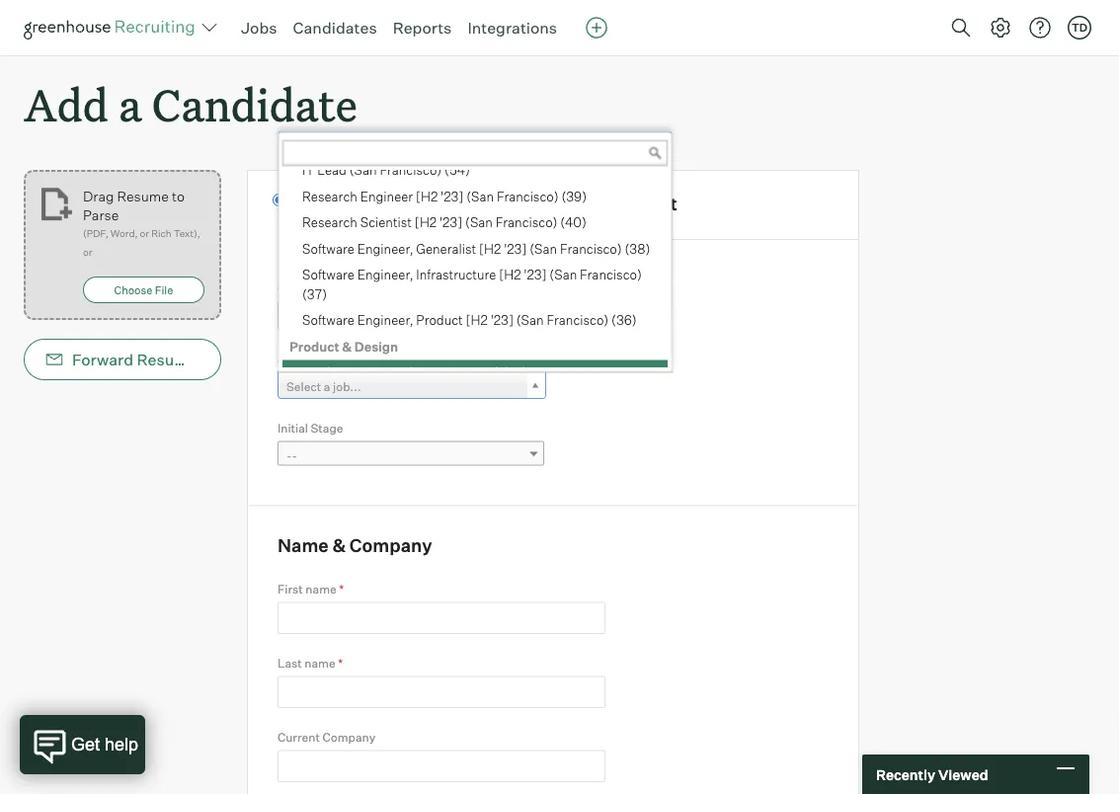 Task type: describe. For each thing, give the bounding box(es) containing it.
software engineer, product [h2 '23] (san francisco) (36) option
[[283, 308, 668, 334]]

by
[[344, 309, 358, 324]]

0 vertical spatial *
[[301, 351, 306, 366]]

choose file
[[114, 283, 173, 297]]

select a job... link
[[278, 372, 546, 400]]

recently viewed
[[876, 766, 989, 783]]

[h2 for infrastructure
[[499, 267, 521, 283]]

engineer
[[360, 188, 413, 204]]

td button
[[1068, 16, 1092, 40]]

(40)
[[561, 215, 587, 230]]

software for software engineer, infrastructure [h2 '23] (san francisco) (37)
[[302, 267, 355, 283]]

filter jobs by office... link
[[278, 302, 546, 331]]

jobs
[[241, 18, 277, 38]]

--
[[287, 449, 297, 464]]

product designer (san francisco) (22)
[[302, 365, 527, 381]]

candidates
[[293, 18, 377, 38]]

* for last name *
[[338, 656, 343, 671]]

list box containing it lead (san francisco) (54)
[[279, 105, 668, 387]]

initial
[[278, 421, 308, 436]]

name & company
[[278, 535, 432, 557]]

'23] inside research engineer [h2 '23] (san francisco) (39) option
[[441, 188, 464, 204]]

[h2 right for
[[416, 188, 438, 204]]

integrations
[[468, 18, 557, 38]]

product & design
[[290, 339, 398, 354]]

(36)
[[612, 312, 637, 328]]

research engineer [h2 '23] (san francisco) (39) option
[[283, 184, 668, 210]]

reports link
[[393, 18, 452, 38]]

add
[[24, 75, 108, 133]]

current
[[278, 730, 320, 745]]

job *
[[278, 351, 306, 366]]

1 vertical spatial a
[[414, 192, 424, 215]]

Prospect radio
[[579, 194, 592, 207]]

research engineer [h2 '23] (san francisco) (39)
[[302, 188, 587, 204]]

name for first
[[306, 582, 337, 597]]

drag resume to parse (pdf, word, or rich text), or
[[83, 187, 200, 259]]

rich
[[151, 227, 172, 240]]

[h2 down research engineer [h2 '23] (san francisco) (39)
[[415, 215, 437, 230]]

a for job...
[[324, 379, 331, 394]]

last
[[278, 656, 302, 671]]

jobs link
[[241, 18, 277, 38]]

product for product designer (san francisco) (22)
[[302, 365, 349, 381]]

initial stage
[[278, 421, 343, 436]]

job
[[278, 351, 299, 366]]

1 vertical spatial company
[[323, 730, 376, 745]]

2 - from the left
[[292, 449, 297, 464]]

first name *
[[278, 582, 344, 597]]

product & design option
[[283, 334, 668, 360]]

1 vertical spatial candidate
[[293, 192, 382, 215]]

software engineer, generalist [h2 '23] (san francisco) (38)
[[302, 241, 650, 257]]

job...
[[333, 379, 361, 394]]

resume for drag
[[117, 187, 169, 205]]

current company
[[278, 730, 376, 745]]

word,
[[111, 227, 138, 240]]

office
[[278, 282, 310, 297]]

candidates link
[[293, 18, 377, 38]]

greenhouse recruiting image
[[24, 16, 202, 40]]

forward
[[72, 350, 133, 370]]

jobs
[[318, 309, 342, 324]]

& for name
[[332, 535, 346, 557]]

francisco) inside "software engineer, infrastructure [h2 '23] (san francisco) (37)"
[[580, 267, 642, 283]]

francisco) left (39)
[[497, 188, 559, 204]]

1 vertical spatial or
[[83, 246, 92, 259]]

research for research scientist [h2 '23] (san francisco) (40)
[[302, 215, 358, 230]]

francisco) left (40)
[[496, 215, 558, 230]]

first
[[278, 582, 303, 597]]

-- link
[[278, 441, 544, 470]]

filter jobs by office...
[[287, 309, 402, 324]]

drag
[[83, 187, 114, 205]]

engineer, for infrastructure
[[357, 267, 414, 283]]

engineer, for product
[[357, 312, 414, 328]]

file
[[155, 283, 173, 297]]

design
[[355, 339, 398, 354]]

designer
[[352, 365, 405, 381]]

parse
[[83, 206, 119, 224]]

(san inside "software engineer, infrastructure [h2 '23] (san francisco) (37)"
[[550, 267, 577, 283]]



Task type: locate. For each thing, give the bounding box(es) containing it.
2 software from the top
[[302, 267, 355, 283]]

software engineer, infrastructure [h2 '23] (san francisco) (37) option
[[283, 263, 668, 308]]

francisco) down "product & design" option
[[438, 365, 500, 381]]

software inside option
[[302, 312, 355, 328]]

*
[[301, 351, 306, 366], [339, 582, 344, 597], [338, 656, 343, 671]]

2 horizontal spatial a
[[414, 192, 424, 215]]

software engineer, product [h2 '23] (san francisco) (36)
[[302, 312, 637, 328]]

* for first name *
[[339, 582, 344, 597]]

(54)
[[445, 162, 470, 178]]

0 horizontal spatial a
[[119, 75, 142, 133]]

office...
[[360, 309, 402, 324]]

0 vertical spatial product
[[416, 312, 463, 328]]

engineer, inside option
[[357, 312, 414, 328]]

resume for forward
[[137, 350, 197, 370]]

viewed
[[939, 766, 989, 783]]

filter
[[287, 309, 316, 324]]

via
[[201, 350, 222, 370]]

'23] inside software engineer, product [h2 '23] (san francisco) (36) option
[[491, 312, 514, 328]]

resume left via
[[137, 350, 197, 370]]

td
[[1072, 21, 1088, 34]]

research scientist [h2 '23] (san francisco) (40)
[[302, 215, 587, 230]]

3 software from the top
[[302, 312, 355, 328]]

or left rich
[[140, 227, 149, 240]]

td button
[[1064, 12, 1096, 43]]

engineer, up office...
[[357, 267, 414, 283]]

2 vertical spatial a
[[324, 379, 331, 394]]

[h2 up "product & design" option
[[466, 312, 488, 328]]

francisco)
[[380, 162, 442, 178], [497, 188, 559, 204], [496, 215, 558, 230], [560, 241, 622, 257], [580, 267, 642, 283], [547, 312, 609, 328], [438, 365, 500, 381]]

resume inside drag resume to parse (pdf, word, or rich text), or
[[117, 187, 169, 205]]

2 vertical spatial product
[[302, 365, 349, 381]]

1 horizontal spatial or
[[140, 227, 149, 240]]

Candidate for a job radio
[[273, 194, 286, 207]]

research scientist [h2 '23] (san francisco) (40) option
[[283, 210, 668, 236]]

'23] down software engineer, generalist [h2 '23] (san francisco) (38)
[[524, 267, 547, 283]]

product designer (san francisco) (22) option
[[283, 360, 668, 387]]

[h2 down research scientist [h2 '23] (san francisco) (40) option
[[479, 241, 501, 257]]

research
[[302, 188, 358, 204], [302, 215, 358, 230]]

resume inside button
[[137, 350, 197, 370]]

0 vertical spatial name
[[306, 582, 337, 597]]

software for software engineer, product [h2 '23] (san francisco) (36)
[[302, 312, 355, 328]]

a right add on the left of page
[[119, 75, 142, 133]]

francisco) left (36)
[[547, 312, 609, 328]]

[h2 inside option
[[466, 312, 488, 328]]

1 vertical spatial resume
[[137, 350, 197, 370]]

&
[[342, 339, 352, 354], [332, 535, 346, 557]]

francisco) down (40)
[[560, 241, 622, 257]]

1 engineer, from the top
[[357, 241, 414, 257]]

1 vertical spatial name
[[305, 656, 336, 671]]

1 vertical spatial &
[[332, 535, 346, 557]]

0 vertical spatial a
[[119, 75, 142, 133]]

add a candidate
[[24, 75, 358, 133]]

it lead (san francisco) (54) option
[[283, 158, 668, 184]]

francisco) down (38)
[[580, 267, 642, 283]]

name right "first"
[[306, 582, 337, 597]]

recently
[[876, 766, 936, 783]]

name for last
[[305, 656, 336, 671]]

a
[[119, 75, 142, 133], [414, 192, 424, 215], [324, 379, 331, 394]]

candidate down jobs
[[152, 75, 358, 133]]

for
[[386, 192, 410, 215]]

-
[[287, 449, 292, 464], [292, 449, 297, 464]]

2 vertical spatial *
[[338, 656, 343, 671]]

engineer, inside "software engineer, infrastructure [h2 '23] (san francisco) (37)"
[[357, 267, 414, 283]]

product inside option
[[290, 339, 339, 354]]

software
[[302, 241, 355, 257], [302, 267, 355, 283], [302, 312, 355, 328]]

name right the last
[[305, 656, 336, 671]]

it lead (san francisco) (54)
[[302, 162, 470, 178]]

0 vertical spatial or
[[140, 227, 149, 240]]

2 research from the top
[[302, 215, 358, 230]]

[h2 down software engineer, generalist [h2 '23] (san francisco) (38)
[[499, 267, 521, 283]]

(38)
[[625, 241, 650, 257]]

product down filter
[[290, 339, 339, 354]]

name
[[278, 535, 329, 557]]

None text field
[[278, 676, 606, 708]]

'23] for generalist
[[504, 241, 527, 257]]

choose
[[114, 283, 152, 297]]

job
[[428, 192, 455, 215]]

integrations link
[[468, 18, 557, 38]]

company right current
[[323, 730, 376, 745]]

name
[[306, 582, 337, 597], [305, 656, 336, 671]]

research for research engineer [h2 '23] (san francisco) (39)
[[302, 188, 358, 204]]

'23] inside research scientist [h2 '23] (san francisco) (40) option
[[440, 215, 463, 230]]

select a job...
[[287, 379, 361, 394]]

[h2
[[416, 188, 438, 204], [415, 215, 437, 230], [479, 241, 501, 257], [499, 267, 521, 283], [466, 312, 488, 328]]

software engineer, generalist [h2 '23] (san francisco) (38) option
[[283, 236, 668, 263]]

company
[[350, 535, 432, 557], [323, 730, 376, 745]]

1 vertical spatial *
[[339, 582, 344, 597]]

'23] up generalist
[[440, 215, 463, 230]]

to
[[172, 187, 185, 205]]

0 vertical spatial research
[[302, 188, 358, 204]]

'23]
[[441, 188, 464, 204], [440, 215, 463, 230], [504, 241, 527, 257], [524, 267, 547, 283], [491, 312, 514, 328]]

product up "product & design" option
[[416, 312, 463, 328]]

(37)
[[302, 286, 327, 302]]

0 vertical spatial resume
[[117, 187, 169, 205]]

* right job
[[301, 351, 306, 366]]

configure image
[[989, 16, 1013, 40]]

(39)
[[562, 188, 587, 204]]

product down product & design
[[302, 365, 349, 381]]

0 vertical spatial engineer,
[[357, 241, 414, 257]]

company right name
[[350, 535, 432, 557]]

list box
[[279, 105, 668, 387]]

software engineer, infrastructure [h2 '23] (san francisco) (37)
[[302, 267, 642, 302]]

engineer, for generalist
[[357, 241, 414, 257]]

software inside option
[[302, 241, 355, 257]]

it
[[302, 162, 315, 178]]

1 - from the left
[[287, 449, 292, 464]]

0 vertical spatial candidate
[[152, 75, 358, 133]]

candidate
[[152, 75, 358, 133], [293, 192, 382, 215]]

* right the last
[[338, 656, 343, 671]]

None text field
[[283, 141, 668, 166], [278, 602, 606, 634], [278, 750, 606, 782], [283, 141, 668, 166], [278, 602, 606, 634], [278, 750, 606, 782]]

search image
[[950, 16, 973, 40]]

(san
[[350, 162, 377, 178], [467, 188, 494, 204], [465, 215, 493, 230], [530, 241, 557, 257], [550, 267, 577, 283], [517, 312, 544, 328], [408, 365, 436, 381]]

text),
[[174, 227, 200, 240]]

1 research from the top
[[302, 188, 358, 204]]

software inside "software engineer, infrastructure [h2 '23] (san francisco) (37)"
[[302, 267, 355, 283]]

a right for
[[414, 192, 424, 215]]

resume left "to"
[[117, 187, 169, 205]]

research inside option
[[302, 188, 358, 204]]

3 engineer, from the top
[[357, 312, 414, 328]]

1 vertical spatial software
[[302, 267, 355, 283]]

or down '(pdf,'
[[83, 246, 92, 259]]

research inside option
[[302, 215, 358, 230]]

resume
[[117, 187, 169, 205], [137, 350, 197, 370]]

& for product
[[342, 339, 352, 354]]

1 software from the top
[[302, 241, 355, 257]]

'23] inside software engineer, generalist [h2 '23] (san francisco) (38) option
[[504, 241, 527, 257]]

'23] up "product & design" option
[[491, 312, 514, 328]]

infrastructure
[[416, 267, 496, 283]]

'23] down research scientist [h2 '23] (san francisco) (40) option
[[504, 241, 527, 257]]

product for product & design
[[290, 339, 339, 354]]

a for candidate
[[119, 75, 142, 133]]

email
[[226, 350, 267, 370]]

(22)
[[503, 365, 527, 381]]

scientist
[[360, 215, 412, 230]]

& right name
[[332, 535, 346, 557]]

candidate for a job
[[293, 192, 455, 215]]

2 vertical spatial engineer,
[[357, 312, 414, 328]]

0 vertical spatial &
[[342, 339, 352, 354]]

2 engineer, from the top
[[357, 267, 414, 283]]

forward resume via email button
[[24, 339, 267, 381]]

'23] for product
[[491, 312, 514, 328]]

stage
[[311, 421, 343, 436]]

(pdf,
[[83, 227, 108, 240]]

engineer, down scientist
[[357, 241, 414, 257]]

'23] for infrastructure
[[524, 267, 547, 283]]

& inside option
[[342, 339, 352, 354]]

lead
[[317, 162, 347, 178]]

& left design
[[342, 339, 352, 354]]

a left job...
[[324, 379, 331, 394]]

'23] inside "software engineer, infrastructure [h2 '23] (san francisco) (37)"
[[524, 267, 547, 283]]

last name *
[[278, 656, 343, 671]]

reports
[[393, 18, 452, 38]]

engineer, inside option
[[357, 241, 414, 257]]

[h2 for generalist
[[479, 241, 501, 257]]

a inside select a job... link
[[324, 379, 331, 394]]

0 horizontal spatial or
[[83, 246, 92, 259]]

1 vertical spatial research
[[302, 215, 358, 230]]

[h2 inside "software engineer, infrastructure [h2 '23] (san francisco) (37)"
[[499, 267, 521, 283]]

engineer,
[[357, 241, 414, 257], [357, 267, 414, 283], [357, 312, 414, 328]]

2 vertical spatial software
[[302, 312, 355, 328]]

* down name & company
[[339, 582, 344, 597]]

francisco) up engineer at the top left of the page
[[380, 162, 442, 178]]

product
[[416, 312, 463, 328], [290, 339, 339, 354], [302, 365, 349, 381]]

engineer, up design
[[357, 312, 414, 328]]

or
[[140, 227, 149, 240], [83, 246, 92, 259]]

[h2 for product
[[466, 312, 488, 328]]

1 horizontal spatial a
[[324, 379, 331, 394]]

forward resume via email
[[72, 350, 267, 370]]

candidate down lead
[[293, 192, 382, 215]]

0 vertical spatial company
[[350, 535, 432, 557]]

1 vertical spatial engineer,
[[357, 267, 414, 283]]

0 vertical spatial software
[[302, 241, 355, 257]]

'23] down (54) in the left of the page
[[441, 188, 464, 204]]

prospect
[[600, 192, 678, 215]]

1 vertical spatial product
[[290, 339, 339, 354]]

generalist
[[416, 241, 476, 257]]

software for software engineer, generalist [h2 '23] (san francisco) (38)
[[302, 241, 355, 257]]

select
[[287, 379, 321, 394]]



Task type: vqa. For each thing, say whether or not it's contained in the screenshot.
the top as
no



